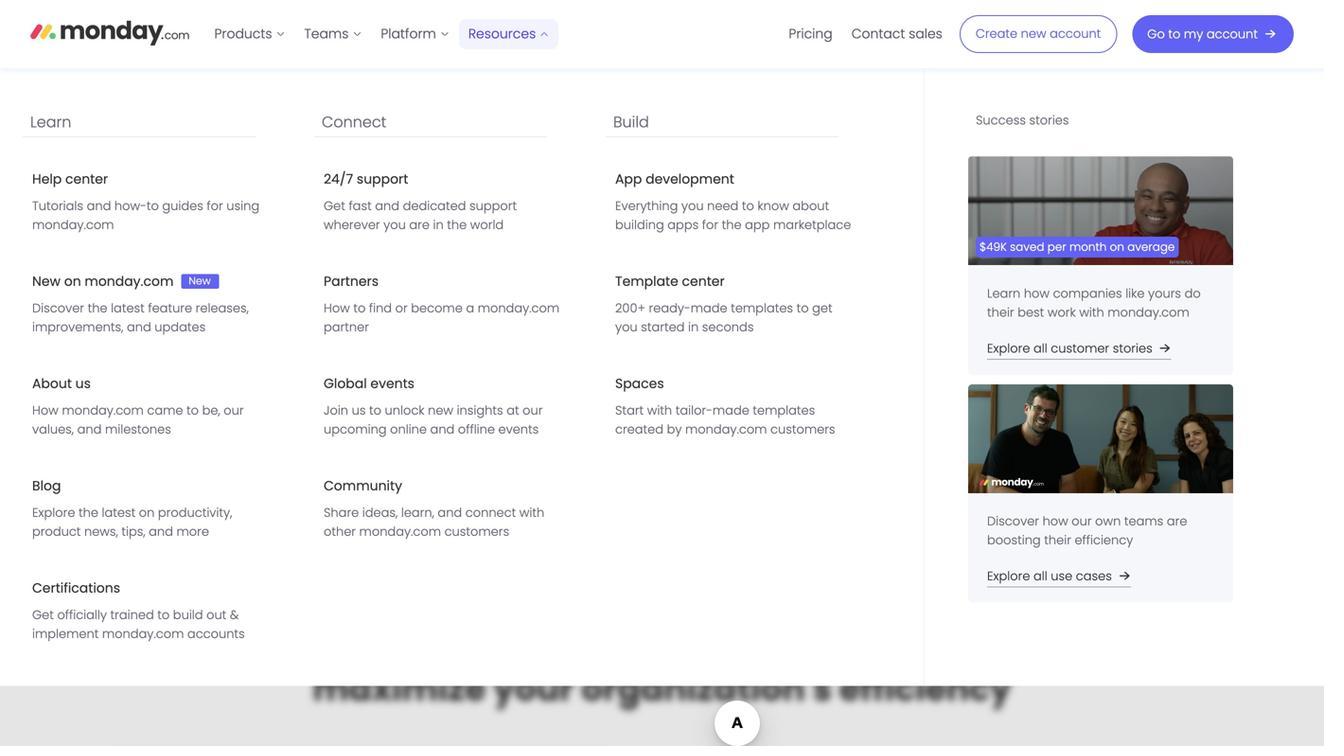 Task type: describe. For each thing, give the bounding box(es) containing it.
are inside discover how our own teams are boosting their efficiency
[[1167, 513, 1188, 530]]

updates
[[155, 319, 206, 336]]

tailor-
[[676, 402, 713, 419]]

us inside global events join us to unlock new insights at our upcoming online and offline events
[[352, 402, 366, 419]]

to inside button
[[1169, 26, 1181, 43]]

show
[[741, 619, 829, 667]]

monday.com inside partners how to find or become a monday.com partner
[[478, 300, 560, 317]]

1 horizontal spatial support
[[470, 197, 517, 214]]

become
[[411, 300, 463, 317]]

work inside customers run their everyday work on monday.com
[[121, 100, 169, 129]]

releases,
[[196, 300, 249, 317]]

online
[[390, 421, 427, 438]]

to inside app development everything you need to know about building apps for the app marketplace
[[742, 197, 755, 214]]

using
[[227, 197, 260, 214]]

the inside blog explore the latest on productivity, product news, tips, and more
[[79, 504, 98, 521]]

other
[[324, 523, 356, 540]]

partners how to find or become a monday.com partner
[[324, 272, 560, 336]]

how inside partners how to find or become a monday.com partner
[[324, 300, 350, 317]]

new inside button
[[1021, 25, 1047, 42]]

you inside template center 200+ ready-made templates to get you started in seconds
[[615, 319, 638, 336]]

files
[[1036, 467, 1065, 489]]

apps
[[668, 216, 699, 233]]

learn for learn
[[30, 111, 71, 133]]

create
[[976, 25, 1018, 42]]

& inside the "certifications get officially trained to build out & implement monday.com accounts"
[[230, 606, 239, 623]]

0 horizontal spatial account
[[872, 497, 935, 518]]

build
[[614, 111, 649, 133]]

advanced data protection
[[525, 388, 800, 417]]

1 horizontal spatial account
[[1050, 25, 1102, 42]]

explore for boosting
[[988, 568, 1031, 585]]

create new account button
[[960, 15, 1118, 53]]

context."
[[908, 127, 996, 156]]

to inside global events join us to unlock new insights at our upcoming online and offline events
[[369, 402, 382, 419]]

1 horizontal spatial events
[[499, 421, 539, 438]]

development
[[646, 170, 735, 188]]

app
[[615, 170, 642, 188]]

create new account
[[976, 25, 1102, 42]]

their inside customers run their everyday work on monday.com
[[276, 62, 322, 91]]

1 vertical spatial data
[[637, 388, 687, 417]]

center for template center
[[682, 272, 725, 291]]

officially
[[57, 606, 107, 623]]

24/7 support get fast and dedicated support wherever you are in the world
[[324, 170, 517, 233]]

dedicated
[[403, 197, 466, 214]]

|
[[745, 187, 749, 209]]

by
[[667, 421, 682, 438]]

200+
[[615, 300, 646, 317]]

to inside partners how to find or become a monday.com partner
[[354, 300, 366, 317]]

carney
[[686, 187, 741, 209]]

like
[[1126, 285, 1145, 302]]

template center 200+ ready-made templates to get you started in seconds
[[615, 272, 833, 336]]

discover for discover how our own teams are boosting their efficiency
[[988, 513, 1040, 530]]

how for best
[[1024, 285, 1050, 302]]

platform
[[381, 25, 436, 43]]

monday.com inside the "certifications get officially trained to build out & implement monday.com accounts"
[[102, 625, 184, 642]]

more
[[177, 523, 209, 540]]

accounts
[[187, 625, 245, 642]]

about
[[793, 197, 830, 214]]

to inside the help center tutorials and how-to guides for using monday.com
[[147, 197, 159, 214]]

share
[[324, 504, 359, 521]]

audit log
[[260, 467, 326, 489]]

world
[[470, 216, 504, 233]]

explore all customer stories link
[[988, 337, 1176, 360]]

resources list item
[[459, 0, 559, 68]]

security
[[824, 51, 904, 80]]

explore for their
[[988, 340, 1031, 357]]

& inside private boards & files board administrators
[[1021, 467, 1032, 489]]

wherever
[[324, 216, 380, 233]]

explore all use cases
[[988, 568, 1112, 585]]

main element
[[0, 0, 1325, 746]]

resources
[[469, 25, 536, 43]]

template
[[615, 272, 679, 291]]

on up improvements, on the top left
[[64, 272, 81, 291]]

need
[[707, 197, 739, 214]]

with inside community share ideas, learn, and connect with other monday.com customers
[[520, 504, 545, 521]]

0 vertical spatial support
[[357, 170, 408, 188]]

ready-
[[649, 300, 691, 317]]

go to my account
[[1148, 26, 1258, 43]]

are inside the 24/7 support get fast and dedicated support wherever you are in the world
[[409, 216, 430, 233]]

explore all customer stories
[[988, 340, 1153, 357]]

"as
[[662, 13, 694, 42]]

the inside discover the latest feature releases, improvements, and updates
[[88, 300, 107, 317]]

latest inside blog explore the latest on productivity, product news, tips, and more
[[102, 504, 136, 521]]

their inside learn how companies like yours do their best work with monday.com
[[988, 304, 1015, 321]]

in inside the 24/7 support get fast and dedicated support wherever you are in the world
[[433, 216, 444, 233]]

and inside global events join us to unlock new insights at our upcoming online and offline events
[[430, 421, 455, 438]]

certifications
[[32, 579, 120, 597]]

efficency image
[[969, 384, 1234, 493]]

global
[[324, 374, 367, 393]]

and inside blog explore the latest on productivity, product news, tips, and more
[[149, 523, 173, 540]]

building
[[615, 216, 664, 233]]

unlock
[[385, 402, 425, 419]]

new inside global events join us to unlock new insights at our upcoming online and offline events
[[428, 402, 454, 419]]

audit
[[260, 467, 298, 489]]

fast
[[349, 197, 372, 214]]

$49k saved per month on average
[[980, 239, 1175, 255]]

community
[[324, 477, 402, 495]]

platform link
[[372, 19, 459, 49]]

growth
[[776, 187, 830, 209]]

in left this
[[843, 127, 861, 156]]

advanced for advanced account permissions
[[790, 497, 867, 518]]

templates for template center
[[731, 300, 794, 317]]

app
[[745, 216, 770, 233]]

0 horizontal spatial stories
[[1030, 112, 1070, 129]]

or
[[395, 300, 408, 317]]

to inside let a monday.com expert show you how to maximize your organization's efficiency
[[990, 619, 1025, 667]]

news,
[[84, 523, 118, 540]]

their inside discover how our own teams are boosting their efficiency
[[1045, 532, 1072, 549]]

cases
[[1076, 568, 1112, 585]]

partner
[[324, 319, 369, 336]]

monday.com inside let a monday.com expert show you how to maximize your organization's efficiency
[[390, 619, 616, 667]]

for inside the help center tutorials and how-to guides for using monday.com
[[207, 197, 223, 214]]

you inside the 24/7 support get fast and dedicated support wherever you are in the world
[[384, 216, 406, 233]]

get inside the "certifications get officially trained to build out & implement monday.com accounts"
[[32, 606, 54, 623]]

second-
[[739, 13, 826, 42]]

discover the latest feature releases, improvements, and updates
[[32, 300, 249, 336]]

us inside "as the second-largest software company in germany, data security is extremely important to us — and we can certainly say that monday.com is enterprise-ready in this context."
[[1173, 51, 1197, 80]]

with inside spaces start with tailor-made templates created by monday.com customers
[[647, 402, 672, 419]]

list inside main element
[[780, 0, 952, 68]]

learn how companies like yours do their best work with monday.com
[[988, 285, 1201, 321]]

to inside "as the second-largest software company in germany, data security is extremely important to us — and we can certainly say that monday.com is enterprise-ready in this context."
[[1146, 51, 1167, 80]]

private boards & files board administrators
[[296, 467, 1065, 518]]

teams
[[1125, 513, 1164, 530]]

efficiency inside discover how our own teams are boosting their efficiency
[[1075, 532, 1134, 549]]

main submenu element
[[0, 68, 1325, 686]]

with inside learn how companies like yours do their best work with monday.com
[[1080, 304, 1105, 321]]

to inside about us how monday.com came to be, our values, and milestones
[[187, 402, 199, 419]]

start
[[615, 402, 644, 419]]

and inside the help center tutorials and how-to guides for using monday.com
[[87, 197, 111, 214]]

created
[[615, 421, 664, 438]]

made for template center
[[691, 300, 728, 317]]

advanced for advanced data protection
[[525, 388, 631, 417]]

activity log
[[500, 497, 581, 518]]

work inside learn how companies like yours do their best work with monday.com
[[1048, 304, 1076, 321]]

monday.com inside learn how companies like yours do their best work with monday.com
[[1108, 304, 1190, 321]]

bill carney | vp growth marketing
[[662, 187, 908, 209]]

resources link
[[459, 19, 559, 49]]

certainly
[[814, 89, 903, 118]]

us inside about us how monday.com came to be, our values, and milestones
[[75, 374, 91, 393]]

get
[[813, 300, 833, 317]]

you inside let a monday.com expert show you how to maximize your organization's efficiency
[[839, 619, 901, 667]]

contact sales
[[852, 25, 943, 43]]

app development everything you need to know about building apps for the app marketplace
[[615, 170, 852, 233]]

and inside "as the second-largest software company in germany, data security is extremely important to us — and we can certainly say that monday.com is enterprise-ready in this context."
[[686, 89, 727, 118]]

average
[[1128, 239, 1175, 255]]

products
[[214, 25, 272, 43]]

contact
[[852, 25, 906, 43]]

join
[[324, 402, 348, 419]]

discover for discover the latest feature releases, improvements, and updates
[[32, 300, 84, 317]]

learn for learn how companies like yours do their best work with monday.com
[[988, 285, 1021, 302]]

the inside the 24/7 support get fast and dedicated support wherever you are in the world
[[447, 216, 467, 233]]

at
[[507, 402, 519, 419]]

stories inside explore all customer stories link
[[1113, 340, 1153, 357]]

implement
[[32, 625, 99, 642]]



Task type: vqa. For each thing, say whether or not it's contained in the screenshot.
monday within "Link"
no



Task type: locate. For each thing, give the bounding box(es) containing it.
the down need
[[722, 216, 742, 233]]

0 vertical spatial advanced
[[525, 388, 631, 417]]

with up by
[[647, 402, 672, 419]]

are
[[409, 216, 430, 233], [1167, 513, 1188, 530]]

nissan image
[[969, 156, 1234, 265]]

to left "find"
[[354, 300, 366, 317]]

get left fast
[[324, 197, 346, 214]]

blog explore the latest on productivity, product news, tips, and more
[[32, 477, 232, 540]]

list containing learn
[[0, 0, 1325, 746]]

global events join us to unlock new insights at our upcoming online and offline events
[[324, 374, 543, 438]]

efficiency inside let a monday.com expert show you how to maximize your organization's efficiency
[[840, 665, 1012, 712]]

1 vertical spatial are
[[1167, 513, 1188, 530]]

1 horizontal spatial new
[[189, 274, 211, 288]]

let
[[300, 619, 348, 667]]

monday.com inside about us how monday.com came to be, our values, and milestones
[[62, 402, 144, 419]]

0 vertical spatial get
[[324, 197, 346, 214]]

0 vertical spatial latest
[[111, 300, 145, 317]]

customers inside community share ideas, learn, and connect with other monday.com customers
[[445, 523, 510, 540]]

the down dedicated
[[447, 216, 467, 233]]

to up app
[[742, 197, 755, 214]]

0 horizontal spatial with
[[520, 504, 545, 521]]

0 vertical spatial all
[[1034, 340, 1048, 357]]

are down dedicated
[[409, 216, 430, 233]]

latest inside discover the latest feature releases, improvements, and updates
[[111, 300, 145, 317]]

to up upcoming
[[369, 402, 382, 419]]

0 vertical spatial new
[[1021, 25, 1047, 42]]

explore up the product
[[32, 504, 75, 521]]

1 vertical spatial for
[[702, 216, 719, 233]]

explore inside blog explore the latest on productivity, product news, tips, and more
[[32, 504, 75, 521]]

1 vertical spatial their
[[988, 304, 1015, 321]]

how inside learn how companies like yours do their best work with monday.com
[[1024, 285, 1050, 302]]

own
[[1096, 513, 1121, 530]]

for inside app development everything you need to know about building apps for the app marketplace
[[702, 216, 719, 233]]

1 vertical spatial made
[[713, 402, 750, 419]]

1 horizontal spatial log
[[557, 497, 581, 518]]

0 horizontal spatial new
[[428, 402, 454, 419]]

1 horizontal spatial with
[[647, 402, 672, 419]]

2 vertical spatial explore
[[988, 568, 1031, 585]]

1 vertical spatial support
[[470, 197, 517, 214]]

1 vertical spatial all
[[1034, 568, 1048, 585]]

support up fast
[[357, 170, 408, 188]]

community share ideas, learn, and connect with other monday.com customers
[[324, 477, 545, 540]]

how up partner
[[324, 300, 350, 317]]

and left how-
[[87, 197, 111, 214]]

made inside template center 200+ ready-made templates to get you started in seconds
[[691, 300, 728, 317]]

discover up boosting
[[988, 513, 1040, 530]]

templates for spaces
[[753, 402, 816, 419]]

work right the best
[[1048, 304, 1076, 321]]

work up the help center tutorials and how-to guides for using monday.com
[[121, 100, 169, 129]]

and right online
[[430, 421, 455, 438]]

1 vertical spatial &
[[230, 606, 239, 623]]

0 vertical spatial center
[[65, 170, 108, 188]]

feature
[[148, 300, 192, 317]]

new right unlock
[[428, 402, 454, 419]]

you right wherever at top
[[384, 216, 406, 233]]

1 vertical spatial get
[[32, 606, 54, 623]]

all inside explore all customer stories link
[[1034, 340, 1048, 357]]

1 horizontal spatial learn
[[988, 285, 1021, 302]]

customers down the connect
[[445, 523, 510, 540]]

0 vertical spatial discover
[[32, 300, 84, 317]]

0 vertical spatial are
[[409, 216, 430, 233]]

0 horizontal spatial &
[[230, 606, 239, 623]]

1 horizontal spatial new
[[1021, 25, 1047, 42]]

with right the connect
[[520, 504, 545, 521]]

in left go on the top right of the page
[[1105, 13, 1123, 42]]

you right show at the bottom right of page
[[839, 619, 901, 667]]

1 horizontal spatial center
[[682, 272, 725, 291]]

improvements,
[[32, 319, 123, 336]]

0 vertical spatial with
[[1080, 304, 1105, 321]]

for
[[207, 197, 223, 214], [702, 216, 719, 233]]

on right month at the top right of page
[[1110, 239, 1125, 255]]

0 vertical spatial us
[[1173, 51, 1197, 80]]

0 horizontal spatial a
[[357, 619, 380, 667]]

templates inside template center 200+ ready-made templates to get you started in seconds
[[731, 300, 794, 317]]

us up upcoming
[[352, 402, 366, 419]]

new
[[32, 272, 61, 291], [189, 274, 211, 288]]

in down ready-
[[688, 319, 699, 336]]

for down need
[[702, 216, 719, 233]]

how inside let a monday.com expert show you how to maximize your organization's efficiency
[[910, 619, 981, 667]]

& right out
[[230, 606, 239, 623]]

1 vertical spatial log
[[557, 497, 581, 518]]

0 horizontal spatial efficiency
[[840, 665, 1012, 712]]

1 vertical spatial advanced
[[790, 497, 867, 518]]

all down the best
[[1034, 340, 1048, 357]]

and right learn,
[[438, 504, 462, 521]]

in
[[1105, 13, 1123, 42], [843, 127, 861, 156], [433, 216, 444, 233], [688, 319, 699, 336]]

this
[[867, 127, 903, 156]]

our
[[224, 402, 244, 419], [523, 402, 543, 419], [1072, 513, 1092, 530]]

0 horizontal spatial our
[[224, 402, 244, 419]]

1 list from the left
[[0, 0, 1325, 746]]

learn inside learn how companies like yours do their best work with monday.com
[[988, 285, 1021, 302]]

on up tips, at the bottom left
[[139, 504, 155, 521]]

0 horizontal spatial events
[[371, 374, 415, 393]]

1 vertical spatial discover
[[988, 513, 1040, 530]]

2 vertical spatial their
[[1045, 532, 1072, 549]]

their right "run"
[[276, 62, 322, 91]]

the inside app development everything you need to know about building apps for the app marketplace
[[722, 216, 742, 233]]

a inside let a monday.com expert show you how to maximize your organization's efficiency
[[357, 619, 380, 667]]

find
[[369, 300, 392, 317]]

discover inside discover how our own teams are boosting their efficiency
[[988, 513, 1040, 530]]

started
[[641, 319, 685, 336]]

productivity,
[[158, 504, 232, 521]]

and down feature
[[127, 319, 151, 336]]

connect
[[322, 111, 387, 133]]

0 horizontal spatial data
[[637, 388, 687, 417]]

2 vertical spatial how
[[910, 619, 981, 667]]

how for their
[[1043, 513, 1069, 530]]

2 list from the left
[[780, 0, 952, 68]]

0 horizontal spatial work
[[121, 100, 169, 129]]

0 vertical spatial customers
[[121, 62, 231, 91]]

support up world
[[470, 197, 517, 214]]

templates inside spaces start with tailor-made templates created by monday.com customers
[[753, 402, 816, 419]]

extremely
[[931, 51, 1032, 80]]

to left guides
[[147, 197, 159, 214]]

customers for spaces
[[771, 421, 836, 438]]

0 horizontal spatial center
[[65, 170, 108, 188]]

0 horizontal spatial log
[[303, 467, 326, 489]]

explore down boosting
[[988, 568, 1031, 585]]

in down dedicated
[[433, 216, 444, 233]]

events up unlock
[[371, 374, 415, 393]]

discover up improvements, on the top left
[[32, 300, 84, 317]]

expert
[[626, 619, 731, 667]]

advanced
[[525, 388, 631, 417], [790, 497, 867, 518]]

ideas,
[[362, 504, 398, 521]]

the inside "as the second-largest software company in germany, data security is extremely important to us — and we can certainly say that monday.com is enterprise-ready in this context."
[[699, 13, 733, 42]]

1 vertical spatial new
[[428, 402, 454, 419]]

all inside the explore all use cases link
[[1034, 568, 1048, 585]]

1 horizontal spatial their
[[988, 304, 1015, 321]]

tutorials
[[32, 197, 83, 214]]

2 all from the top
[[1034, 568, 1048, 585]]

our left own
[[1072, 513, 1092, 530]]

0 horizontal spatial get
[[32, 606, 54, 623]]

2 horizontal spatial customers
[[771, 421, 836, 438]]

a inside partners how to find or become a monday.com partner
[[466, 300, 475, 317]]

to down explore all use cases
[[990, 619, 1025, 667]]

made for spaces
[[713, 402, 750, 419]]

0 horizontal spatial discover
[[32, 300, 84, 317]]

monday.com logo image
[[30, 12, 190, 52]]

how inside about us how monday.com came to be, our values, and milestones
[[32, 402, 58, 419]]

know
[[758, 197, 790, 214]]

account up important
[[1050, 25, 1102, 42]]

customers down protection
[[771, 421, 836, 438]]

to inside template center 200+ ready-made templates to get you started in seconds
[[797, 300, 809, 317]]

data up by
[[637, 388, 687, 417]]

1 vertical spatial efficiency
[[840, 665, 1012, 712]]

1 horizontal spatial get
[[324, 197, 346, 214]]

saved
[[1010, 239, 1045, 255]]

and inside the 24/7 support get fast and dedicated support wherever you are in the world
[[375, 197, 400, 214]]

software
[[904, 13, 993, 42]]

log
[[303, 467, 326, 489], [557, 497, 581, 518]]

teams
[[304, 25, 349, 43]]

monday.com
[[998, 89, 1137, 118], [207, 100, 346, 129], [32, 216, 114, 233], [85, 272, 174, 291], [478, 300, 560, 317], [1108, 304, 1190, 321], [62, 402, 144, 419], [686, 421, 767, 438], [359, 523, 441, 540], [390, 619, 616, 667], [102, 625, 184, 642]]

account
[[1050, 25, 1102, 42], [1207, 26, 1258, 43], [872, 497, 935, 518]]

a right become
[[466, 300, 475, 317]]

everything
[[615, 197, 678, 214]]

to down go on the top right of the page
[[1146, 51, 1167, 80]]

latest
[[111, 300, 145, 317], [102, 504, 136, 521]]

1 horizontal spatial &
[[1021, 467, 1032, 489]]

how-
[[115, 197, 147, 214]]

we
[[733, 89, 763, 118]]

center up tutorials
[[65, 170, 108, 188]]

1 vertical spatial is
[[1142, 89, 1158, 118]]

is down sales
[[910, 51, 925, 80]]

go to my account button
[[1133, 15, 1294, 53]]

and right "values,"
[[77, 421, 102, 438]]

are right 'teams'
[[1167, 513, 1188, 530]]

1 horizontal spatial a
[[466, 300, 475, 317]]

bill
[[662, 187, 682, 209]]

spaces start with tailor-made templates created by monday.com customers
[[615, 374, 836, 438]]

0 vertical spatial efficiency
[[1075, 532, 1134, 549]]

& left the files
[[1021, 467, 1032, 489]]

0 horizontal spatial are
[[409, 216, 430, 233]]

—
[[662, 89, 680, 118]]

1 horizontal spatial our
[[523, 402, 543, 419]]

learn up the best
[[988, 285, 1021, 302]]

account down private
[[872, 497, 935, 518]]

1 vertical spatial a
[[357, 619, 380, 667]]

learn up help
[[30, 111, 71, 133]]

center inside the help center tutorials and how-to guides for using monday.com
[[65, 170, 108, 188]]

data down pricing link
[[768, 51, 818, 80]]

a right the 'let'
[[357, 619, 380, 667]]

monday.com inside customers run their everyday work on monday.com
[[207, 100, 346, 129]]

and inside community share ideas, learn, and connect with other monday.com customers
[[438, 504, 462, 521]]

monday.com inside community share ideas, learn, and connect with other monday.com customers
[[359, 523, 441, 540]]

session
[[372, 467, 428, 489]]

you down 200+
[[615, 319, 638, 336]]

center up ready-
[[682, 272, 725, 291]]

2 vertical spatial customers
[[445, 523, 510, 540]]

0 horizontal spatial new
[[32, 272, 61, 291]]

stories right customer
[[1113, 340, 1153, 357]]

teams link
[[295, 19, 372, 49]]

2 horizontal spatial account
[[1207, 26, 1258, 43]]

0 vertical spatial how
[[1024, 285, 1050, 302]]

new right create
[[1021, 25, 1047, 42]]

blog
[[32, 477, 61, 495]]

all left the use
[[1034, 568, 1048, 585]]

came
[[147, 402, 183, 419]]

help center tutorials and how-to guides for using monday.com
[[32, 170, 260, 233]]

new up improvements, on the top left
[[32, 272, 61, 291]]

list
[[0, 0, 1325, 746], [780, 0, 952, 68]]

0 horizontal spatial support
[[357, 170, 408, 188]]

templates right tailor-
[[753, 402, 816, 419]]

how inside discover how our own teams are boosting their efficiency
[[1043, 513, 1069, 530]]

1 vertical spatial how
[[1043, 513, 1069, 530]]

center
[[65, 170, 108, 188], [682, 272, 725, 291]]

important
[[1038, 51, 1141, 80]]

our inside about us how monday.com came to be, our values, and milestones
[[224, 402, 244, 419]]

the up news,
[[79, 504, 98, 521]]

data inside "as the second-largest software company in germany, data security is extremely important to us — and we can certainly say that monday.com is enterprise-ready in this context."
[[768, 51, 818, 80]]

explore down the best
[[988, 340, 1031, 357]]

to inside the "certifications get officially trained to build out & implement monday.com accounts"
[[157, 606, 170, 623]]

2 horizontal spatial their
[[1045, 532, 1072, 549]]

customers left "run"
[[121, 62, 231, 91]]

0 vertical spatial data
[[768, 51, 818, 80]]

to left get
[[797, 300, 809, 317]]

customers
[[121, 62, 231, 91], [771, 421, 836, 438], [445, 523, 510, 540]]

the down new on monday.com
[[88, 300, 107, 317]]

new for new
[[189, 274, 211, 288]]

1 vertical spatial learn
[[988, 285, 1021, 302]]

our right be,
[[224, 402, 244, 419]]

new on monday.com
[[32, 272, 174, 291]]

monday.com inside "as the second-largest software company in germany, data security is extremely important to us — and we can certainly say that monday.com is enterprise-ready in this context."
[[998, 89, 1137, 118]]

latest down new on monday.com
[[111, 300, 145, 317]]

0 horizontal spatial their
[[276, 62, 322, 91]]

monday.com inside spaces start with tailor-made templates created by monday.com customers
[[686, 421, 767, 438]]

0 vertical spatial log
[[303, 467, 326, 489]]

center inside template center 200+ ready-made templates to get you started in seconds
[[682, 272, 725, 291]]

tips,
[[122, 523, 145, 540]]

log for audit log
[[303, 467, 326, 489]]

on up guides
[[175, 100, 201, 129]]

products link
[[205, 19, 295, 49]]

0 vertical spatial templates
[[731, 300, 794, 317]]

0 vertical spatial a
[[466, 300, 475, 317]]

with
[[1080, 304, 1105, 321], [647, 402, 672, 419], [520, 504, 545, 521]]

get inside the 24/7 support get fast and dedicated support wherever you are in the world
[[324, 197, 346, 214]]

is down go on the top right of the page
[[1142, 89, 1158, 118]]

log right activity
[[557, 497, 581, 518]]

out
[[207, 606, 227, 623]]

new for new on monday.com
[[32, 272, 61, 291]]

0 vertical spatial &
[[1021, 467, 1032, 489]]

their left the best
[[988, 304, 1015, 321]]

0 horizontal spatial us
[[75, 374, 91, 393]]

can
[[768, 89, 808, 118]]

per
[[1048, 239, 1067, 255]]

how up "values,"
[[32, 402, 58, 419]]

learn,
[[401, 504, 435, 521]]

24/7
[[324, 170, 353, 188]]

0 horizontal spatial for
[[207, 197, 223, 214]]

0 vertical spatial stories
[[1030, 112, 1070, 129]]

our inside discover how our own teams are boosting their efficiency
[[1072, 513, 1092, 530]]

ready
[[777, 127, 837, 156]]

0 vertical spatial events
[[371, 374, 415, 393]]

made
[[691, 300, 728, 317], [713, 402, 750, 419]]

1 horizontal spatial customers
[[445, 523, 510, 540]]

product
[[32, 523, 81, 540]]

explore all use cases link
[[988, 565, 1135, 588]]

0 vertical spatial work
[[121, 100, 169, 129]]

spaces
[[615, 374, 664, 393]]

get up implement
[[32, 606, 54, 623]]

0 vertical spatial made
[[691, 300, 728, 317]]

use
[[1051, 568, 1073, 585]]

discover inside discover the latest feature releases, improvements, and updates
[[32, 300, 84, 317]]

list containing pricing
[[780, 0, 952, 68]]

all for customer
[[1034, 340, 1048, 357]]

us down my
[[1173, 51, 1197, 80]]

our right at
[[523, 402, 543, 419]]

with down companies
[[1080, 304, 1105, 321]]

templates up seconds
[[731, 300, 794, 317]]

customers run their everyday work on monday.com
[[121, 62, 424, 129]]

1 horizontal spatial for
[[702, 216, 719, 233]]

&
[[1021, 467, 1032, 489], [230, 606, 239, 623]]

enterprise-
[[662, 127, 777, 156]]

explore
[[988, 340, 1031, 357], [32, 504, 75, 521], [988, 568, 1031, 585]]

sales
[[909, 25, 943, 43]]

1 vertical spatial how
[[32, 402, 58, 419]]

everyday
[[328, 62, 424, 91]]

offline
[[458, 421, 495, 438]]

1 vertical spatial work
[[1048, 304, 1076, 321]]

our inside global events join us to unlock new insights at our upcoming online and offline events
[[523, 402, 543, 419]]

you up apps on the top of page
[[682, 197, 704, 214]]

and inside discover the latest feature releases, improvements, and updates
[[127, 319, 151, 336]]

and right tips, at the bottom left
[[149, 523, 173, 540]]

"as the second-largest software company in germany, data security is extremely important to us — and we can certainly say that monday.com is enterprise-ready in this context."
[[662, 13, 1197, 156]]

customers for community
[[445, 523, 510, 540]]

customers inside customers run their everyday work on monday.com
[[121, 62, 231, 91]]

to left be,
[[187, 402, 199, 419]]

1 vertical spatial with
[[647, 402, 672, 419]]

1 horizontal spatial are
[[1167, 513, 1188, 530]]

my
[[1184, 26, 1204, 43]]

1 horizontal spatial is
[[1142, 89, 1158, 118]]

and right fast
[[375, 197, 400, 214]]

1 horizontal spatial efficiency
[[1075, 532, 1134, 549]]

1 vertical spatial latest
[[102, 504, 136, 521]]

log for activity log
[[557, 497, 581, 518]]

to left build
[[157, 606, 170, 623]]

the up germany,
[[699, 13, 733, 42]]

their up the explore all use cases link
[[1045, 532, 1072, 549]]

1 horizontal spatial work
[[1048, 304, 1076, 321]]

and inside about us how monday.com came to be, our values, and milestones
[[77, 421, 102, 438]]

center for help center
[[65, 170, 108, 188]]

log up board
[[303, 467, 326, 489]]

to right go on the top right of the page
[[1169, 26, 1181, 43]]

yours
[[1149, 285, 1182, 302]]

all for use
[[1034, 568, 1048, 585]]

1 horizontal spatial stories
[[1113, 340, 1153, 357]]

let a monday.com expert show you how to maximize your organization's efficiency
[[300, 619, 1025, 712]]

stories right success
[[1030, 112, 1070, 129]]

1 horizontal spatial how
[[324, 300, 350, 317]]

2 vertical spatial us
[[352, 402, 366, 419]]

0 horizontal spatial advanced
[[525, 388, 631, 417]]

events down at
[[499, 421, 539, 438]]

1 vertical spatial templates
[[753, 402, 816, 419]]

you inside app development everything you need to know about building apps for the app marketplace
[[682, 197, 704, 214]]

on inside customers run their everyday work on monday.com
[[175, 100, 201, 129]]

on inside blog explore the latest on productivity, product news, tips, and more
[[139, 504, 155, 521]]

new up releases,
[[189, 274, 211, 288]]

trained
[[110, 606, 154, 623]]

contact sales button
[[842, 19, 952, 49]]

and right —
[[686, 89, 727, 118]]

1 vertical spatial us
[[75, 374, 91, 393]]

1 all from the top
[[1034, 340, 1048, 357]]

for left using on the top left of page
[[207, 197, 223, 214]]

us right 'about'
[[75, 374, 91, 393]]

customers inside spaces start with tailor-made templates created by monday.com customers
[[771, 421, 836, 438]]

account right my
[[1207, 26, 1258, 43]]

monday.com inside the help center tutorials and how-to guides for using monday.com
[[32, 216, 114, 233]]

all
[[1034, 340, 1048, 357], [1034, 568, 1048, 585]]

company
[[999, 13, 1099, 42]]

latest up tips, at the bottom left
[[102, 504, 136, 521]]

board
[[296, 497, 341, 518]]

in inside template center 200+ ready-made templates to get you started in seconds
[[688, 319, 699, 336]]

0 horizontal spatial is
[[910, 51, 925, 80]]

made inside spaces start with tailor-made templates created by monday.com customers
[[713, 402, 750, 419]]

0 vertical spatial is
[[910, 51, 925, 80]]



